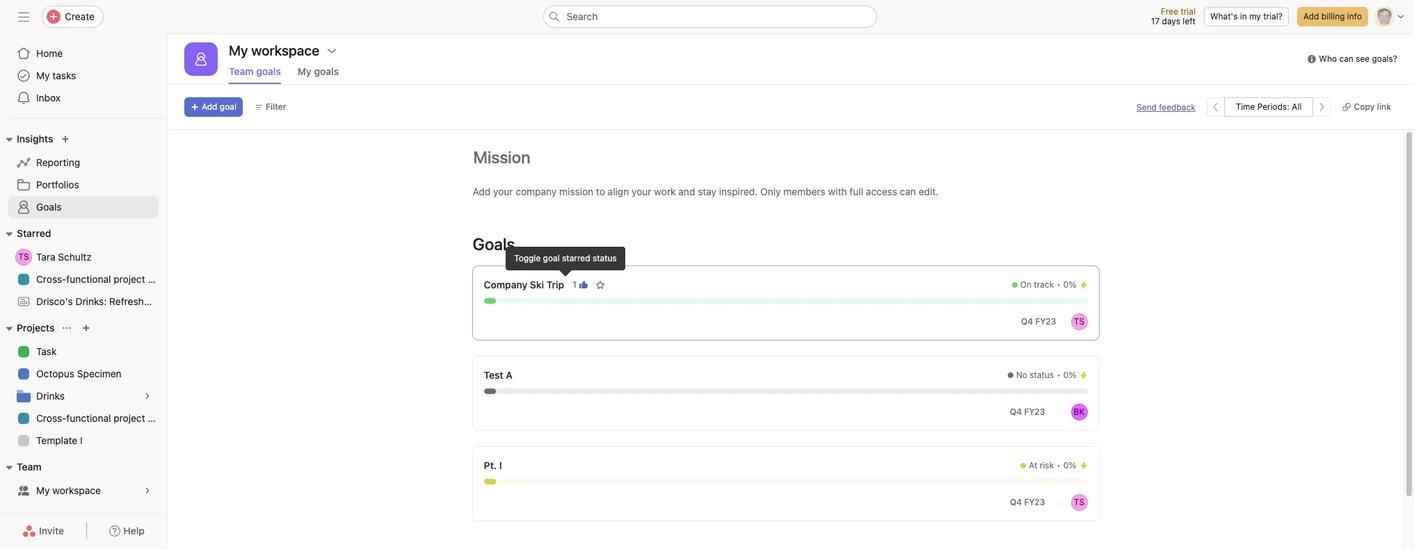 Task type: locate. For each thing, give the bounding box(es) containing it.
1 horizontal spatial team
[[229, 65, 254, 77]]

help button
[[100, 519, 154, 544]]

new image
[[62, 135, 70, 143]]

add for add your company mission to align your work and stay inspired. only members with full access can edit.
[[473, 186, 491, 198]]

i inside template i link
[[80, 435, 83, 447]]

cross-functional project plan inside projects element
[[36, 413, 167, 425]]

q4 fy23 down no
[[1011, 407, 1046, 418]]

company
[[484, 279, 528, 291]]

cross-functional project plan link inside projects element
[[8, 408, 167, 430]]

no status
[[1017, 370, 1055, 381]]

team
[[229, 65, 254, 77], [17, 461, 42, 473]]

q4 fy23 button down no
[[1004, 403, 1052, 422]]

toggle goal starred status tooltip
[[506, 247, 626, 275]]

0 vertical spatial cross-
[[36, 274, 66, 285]]

plan down see details, drinks image
[[148, 413, 167, 425]]

plan inside projects element
[[148, 413, 167, 425]]

1 vertical spatial cross-
[[36, 413, 66, 425]]

help
[[123, 525, 145, 537]]

cross-functional project plan down drinks link
[[36, 413, 167, 425]]

0 horizontal spatial can
[[900, 186, 917, 198]]

fy23 down at
[[1025, 498, 1046, 508]]

task
[[36, 346, 57, 358]]

2 cross- from the top
[[36, 413, 66, 425]]

2 0% from the top
[[1064, 370, 1077, 381]]

project up drisco's drinks: refreshment recommendation link
[[114, 274, 145, 285]]

0 vertical spatial • 0%
[[1057, 280, 1077, 290]]

hide sidebar image
[[18, 11, 29, 22]]

• for a
[[1057, 370, 1061, 381]]

plan up drisco's drinks: refreshment recommendation
[[148, 274, 167, 285]]

days
[[1163, 16, 1181, 26]]

0 vertical spatial can
[[1340, 54, 1354, 64]]

functional down drinks link
[[66, 413, 111, 425]]

and
[[679, 186, 696, 198]]

1 button
[[570, 278, 591, 292]]

goal inside button
[[220, 102, 237, 112]]

drisco's
[[36, 296, 73, 308]]

1 vertical spatial cross-functional project plan link
[[8, 408, 167, 430]]

toggle goal starred status
[[514, 253, 617, 264]]

0 vertical spatial cross-functional project plan link
[[8, 269, 167, 291]]

goal right toggle
[[543, 253, 560, 264]]

1 vertical spatial q4
[[1011, 407, 1023, 418]]

0 horizontal spatial goals
[[256, 65, 281, 77]]

2 vertical spatial fy23
[[1025, 498, 1046, 508]]

1 vertical spatial •
[[1057, 370, 1061, 381]]

add for add billing info
[[1304, 11, 1320, 22]]

1 vertical spatial team
[[17, 461, 42, 473]]

insights button
[[0, 131, 53, 148]]

send
[[1137, 102, 1157, 112]]

in
[[1241, 11, 1248, 22]]

trial
[[1181, 6, 1196, 17]]

my inside teams "element"
[[36, 485, 50, 497]]

2 vertical spatial q4 fy23 button
[[1004, 493, 1052, 513]]

2 project from the top
[[114, 413, 145, 425]]

1 vertical spatial ts button
[[1072, 495, 1088, 512]]

1 goals from the left
[[256, 65, 281, 77]]

goals up company
[[473, 235, 515, 254]]

my workspace link
[[8, 480, 159, 503]]

my workspace
[[229, 42, 320, 58]]

cross- up drisco's
[[36, 274, 66, 285]]

your left company at the top left of the page
[[494, 186, 513, 198]]

0% for pt. i
[[1064, 461, 1077, 471]]

project inside the starred element
[[114, 274, 145, 285]]

bk button
[[1072, 404, 1088, 421]]

2 vertical spatial ts
[[1075, 498, 1085, 508]]

3 • from the top
[[1057, 461, 1061, 471]]

goals down show options icon
[[314, 65, 339, 77]]

2 vertical spatial 0%
[[1064, 461, 1077, 471]]

2 vertical spatial •
[[1057, 461, 1061, 471]]

0 vertical spatial cross-functional project plan
[[36, 274, 167, 285]]

2 goals from the left
[[314, 65, 339, 77]]

add
[[1304, 11, 1320, 22], [202, 102, 217, 112], [473, 186, 491, 198]]

1 vertical spatial q4 fy23 button
[[1004, 403, 1052, 422]]

2 vertical spatial • 0%
[[1057, 461, 1077, 471]]

0 vertical spatial •
[[1057, 280, 1061, 290]]

0 vertical spatial team
[[229, 65, 254, 77]]

1 cross- from the top
[[36, 274, 66, 285]]

can left edit.
[[900, 186, 917, 198]]

cross-functional project plan link up drinks:
[[8, 269, 167, 291]]

• 0% for test a
[[1057, 370, 1077, 381]]

can left see
[[1340, 54, 1354, 64]]

my down team dropdown button
[[36, 485, 50, 497]]

2 cross-functional project plan link from the top
[[8, 408, 167, 430]]

1 project from the top
[[114, 274, 145, 285]]

1 vertical spatial functional
[[66, 413, 111, 425]]

your right align
[[632, 186, 652, 198]]

cross-functional project plan link up template i
[[8, 408, 167, 430]]

add left filter dropdown button
[[202, 102, 217, 112]]

1 vertical spatial add
[[202, 102, 217, 112]]

show options image
[[326, 45, 338, 56]]

q4 fy23 button down at
[[1004, 493, 1052, 513]]

2 functional from the top
[[66, 413, 111, 425]]

1 horizontal spatial goals
[[473, 235, 515, 254]]

inspired.
[[720, 186, 758, 198]]

plan inside the starred element
[[148, 274, 167, 285]]

what's in my trial? button
[[1205, 7, 1290, 26]]

my goals link
[[298, 65, 339, 84]]

cross- down drinks
[[36, 413, 66, 425]]

time periods: all button
[[1225, 97, 1314, 117]]

my inside global element
[[36, 70, 50, 81]]

add inside button
[[1304, 11, 1320, 22]]

3 0% from the top
[[1064, 461, 1077, 471]]

1 vertical spatial • 0%
[[1057, 370, 1077, 381]]

starred button
[[0, 226, 51, 242]]

fy23 down no status
[[1025, 407, 1046, 418]]

0 vertical spatial ts button
[[1072, 314, 1088, 331]]

i
[[80, 435, 83, 447], [500, 460, 502, 472]]

goal down team goals link
[[220, 102, 237, 112]]

0 vertical spatial goal
[[220, 102, 237, 112]]

0 vertical spatial goals
[[36, 201, 62, 213]]

0% right risk
[[1064, 461, 1077, 471]]

1 cross-functional project plan from the top
[[36, 274, 167, 285]]

home link
[[8, 42, 159, 65]]

2 • 0% from the top
[[1057, 370, 1077, 381]]

team down my workspace
[[229, 65, 254, 77]]

free trial 17 days left
[[1152, 6, 1196, 26]]

1 vertical spatial project
[[114, 413, 145, 425]]

cross-
[[36, 274, 66, 285], [36, 413, 66, 425]]

team for team
[[17, 461, 42, 473]]

1 vertical spatial ts
[[1075, 317, 1085, 327]]

functional up drinks:
[[66, 274, 111, 285]]

2 vertical spatial add
[[473, 186, 491, 198]]

goal for toggle
[[543, 253, 560, 264]]

0 vertical spatial 0%
[[1064, 280, 1077, 290]]

align
[[608, 186, 629, 198]]

project down see details, drinks image
[[114, 413, 145, 425]]

• right "track"
[[1057, 280, 1061, 290]]

add inside button
[[202, 102, 217, 112]]

• 0% right risk
[[1057, 461, 1077, 471]]

2 plan from the top
[[148, 413, 167, 425]]

template i
[[36, 435, 83, 447]]

1 plan from the top
[[148, 274, 167, 285]]

global element
[[0, 34, 167, 118]]

0 horizontal spatial goals
[[36, 201, 62, 213]]

3 • 0% from the top
[[1057, 461, 1077, 471]]

1 functional from the top
[[66, 274, 111, 285]]

feedback
[[1160, 102, 1196, 112]]

team goals
[[229, 65, 281, 77]]

status right no
[[1030, 370, 1055, 381]]

starred
[[562, 253, 591, 264]]

1 horizontal spatial your
[[632, 186, 652, 198]]

i right pt.
[[500, 460, 502, 472]]

1 0% from the top
[[1064, 280, 1077, 290]]

ski
[[530, 279, 544, 291]]

goals down portfolios
[[36, 201, 62, 213]]

0 horizontal spatial add
[[202, 102, 217, 112]]

goals down my workspace
[[256, 65, 281, 77]]

to
[[596, 186, 605, 198]]

see details, drinks image
[[143, 393, 152, 401]]

• right risk
[[1057, 461, 1061, 471]]

ts for at risk
[[1075, 498, 1085, 508]]

add down the mission title text box
[[473, 186, 491, 198]]

copy
[[1355, 102, 1376, 112]]

send feedback
[[1137, 102, 1196, 112]]

refreshment
[[109, 296, 167, 308]]

functional inside the starred element
[[66, 274, 111, 285]]

1 horizontal spatial status
[[1030, 370, 1055, 381]]

0 horizontal spatial i
[[80, 435, 83, 447]]

0 vertical spatial project
[[114, 274, 145, 285]]

search button
[[543, 6, 877, 28]]

see details, my workspace image
[[143, 487, 152, 496]]

0% right no status
[[1064, 370, 1077, 381]]

goals?
[[1373, 54, 1398, 64]]

1 vertical spatial cross-functional project plan
[[36, 413, 167, 425]]

ts
[[18, 252, 29, 262], [1075, 317, 1085, 327], [1075, 498, 1085, 508]]

octopus specimen link
[[8, 363, 159, 386]]

bk
[[1074, 407, 1085, 418]]

reporting link
[[8, 152, 159, 174]]

status up toggle goal starred status icon
[[593, 253, 617, 264]]

1 vertical spatial status
[[1030, 370, 1055, 381]]

2 vertical spatial q4 fy23
[[1011, 498, 1046, 508]]

your
[[494, 186, 513, 198], [632, 186, 652, 198]]

• right no status
[[1057, 370, 1061, 381]]

i for pt. i
[[500, 460, 502, 472]]

1 horizontal spatial goals
[[314, 65, 339, 77]]

plan
[[148, 274, 167, 285], [148, 413, 167, 425]]

functional
[[66, 274, 111, 285], [66, 413, 111, 425]]

full
[[850, 186, 864, 198]]

q4 fy23 down at
[[1011, 498, 1046, 508]]

0 vertical spatial ts
[[18, 252, 29, 262]]

can
[[1340, 54, 1354, 64], [900, 186, 917, 198]]

1 horizontal spatial i
[[500, 460, 502, 472]]

my workspace
[[36, 485, 101, 497]]

on
[[1021, 280, 1032, 290]]

team inside dropdown button
[[17, 461, 42, 473]]

cross-functional project plan up drinks:
[[36, 274, 167, 285]]

• 0% right no status
[[1057, 370, 1077, 381]]

0% right "track"
[[1064, 280, 1077, 290]]

2 cross-functional project plan from the top
[[36, 413, 167, 425]]

0 horizontal spatial status
[[593, 253, 617, 264]]

0 vertical spatial add
[[1304, 11, 1320, 22]]

0 vertical spatial status
[[593, 253, 617, 264]]

add your company mission to align your work and stay inspired. only members with full access can edit.
[[473, 186, 939, 198]]

1 vertical spatial 0%
[[1064, 370, 1077, 381]]

0 horizontal spatial your
[[494, 186, 513, 198]]

cross- inside projects element
[[36, 413, 66, 425]]

q4 fy23 button down on track
[[1015, 313, 1063, 332]]

2 ts button from the top
[[1072, 495, 1088, 512]]

1 vertical spatial goal
[[543, 253, 560, 264]]

status
[[593, 253, 617, 264], [1030, 370, 1055, 381]]

0 vertical spatial plan
[[148, 274, 167, 285]]

1 vertical spatial can
[[900, 186, 917, 198]]

1 cross-functional project plan link from the top
[[8, 269, 167, 291]]

0 vertical spatial functional
[[66, 274, 111, 285]]

• 0% right "track"
[[1057, 280, 1077, 290]]

1 horizontal spatial goal
[[543, 253, 560, 264]]

toggle
[[514, 253, 541, 264]]

q4 fy23 button for i
[[1004, 493, 1052, 513]]

1 vertical spatial q4 fy23
[[1011, 407, 1046, 418]]

fy23 down "track"
[[1036, 317, 1057, 327]]

0 vertical spatial i
[[80, 435, 83, 447]]

2 • from the top
[[1057, 370, 1061, 381]]

1 vertical spatial fy23
[[1025, 407, 1046, 418]]

goals inside 'link'
[[36, 201, 62, 213]]

cross-functional project plan inside the starred element
[[36, 274, 167, 285]]

add left 'billing'
[[1304, 11, 1320, 22]]

risk
[[1040, 461, 1055, 471]]

2 vertical spatial q4
[[1011, 498, 1023, 508]]

toggle goal starred status image
[[596, 281, 605, 290]]

goal for add
[[220, 102, 237, 112]]

q4 fy23 button for a
[[1004, 403, 1052, 422]]

my down my workspace
[[298, 65, 312, 77]]

i right template
[[80, 435, 83, 447]]

0 horizontal spatial goal
[[220, 102, 237, 112]]

my left tasks
[[36, 70, 50, 81]]

2 your from the left
[[632, 186, 652, 198]]

1 horizontal spatial add
[[473, 186, 491, 198]]

1 vertical spatial i
[[500, 460, 502, 472]]

goal inside tooltip
[[543, 253, 560, 264]]

starred element
[[0, 221, 248, 316]]

free
[[1162, 6, 1179, 17]]

search list box
[[543, 6, 877, 28]]

team down template
[[17, 461, 42, 473]]

teams element
[[0, 455, 167, 505]]

2 horizontal spatial add
[[1304, 11, 1320, 22]]

0%
[[1064, 280, 1077, 290], [1064, 370, 1077, 381], [1064, 461, 1077, 471]]

cross-functional project plan for cross-functional project plan 'link' within projects element
[[36, 413, 167, 425]]

1 vertical spatial plan
[[148, 413, 167, 425]]

0 horizontal spatial team
[[17, 461, 42, 473]]

1 • 0% from the top
[[1057, 280, 1077, 290]]

octopus specimen
[[36, 368, 122, 380]]

1 ts button from the top
[[1072, 314, 1088, 331]]

q4 fy23 down on track
[[1022, 317, 1057, 327]]



Task type: describe. For each thing, give the bounding box(es) containing it.
copy link button
[[1337, 97, 1398, 117]]

test a
[[484, 370, 513, 381]]

on track
[[1021, 280, 1055, 290]]

cross-functional project plan for cross-functional project plan 'link' in the starred element
[[36, 274, 167, 285]]

tara schultz
[[36, 251, 92, 263]]

portfolios
[[36, 179, 79, 191]]

filter button
[[248, 97, 293, 117]]

left
[[1183, 16, 1196, 26]]

drisco's drinks: refreshment recommendation
[[36, 296, 248, 308]]

only
[[761, 186, 781, 198]]

info
[[1348, 11, 1363, 22]]

1 • from the top
[[1057, 280, 1061, 290]]

company
[[516, 186, 557, 198]]

add goal
[[202, 102, 237, 112]]

billing
[[1322, 11, 1346, 22]]

portfolios link
[[8, 174, 159, 196]]

search
[[567, 10, 598, 22]]

what's in my trial?
[[1211, 11, 1283, 22]]

octopus
[[36, 368, 74, 380]]

filter
[[266, 102, 286, 112]]

project for cross-functional project plan 'link' within projects element
[[114, 413, 145, 425]]

cross-functional project plan link inside the starred element
[[8, 269, 167, 291]]

template i link
[[8, 430, 159, 452]]

• 0% for pt. i
[[1057, 461, 1077, 471]]

trial?
[[1264, 11, 1283, 22]]

create
[[65, 10, 95, 22]]

cross- inside the starred element
[[36, 274, 66, 285]]

my for my goals
[[298, 65, 312, 77]]

inbox
[[36, 92, 61, 104]]

send feedback link
[[1137, 101, 1196, 114]]

insights element
[[0, 127, 167, 221]]

ts inside the starred element
[[18, 252, 29, 262]]

template
[[36, 435, 77, 447]]

invite
[[39, 525, 64, 537]]

q4 fy23 for i
[[1011, 498, 1046, 508]]

i for template i
[[80, 435, 83, 447]]

17
[[1152, 16, 1160, 26]]

periods:
[[1258, 102, 1290, 112]]

who can see goals?
[[1320, 54, 1398, 64]]

projects
[[17, 322, 55, 334]]

q4 fy23 for a
[[1011, 407, 1046, 418]]

add for add goal
[[202, 102, 217, 112]]

home
[[36, 47, 63, 59]]

team goals link
[[229, 65, 281, 84]]

trip
[[547, 279, 565, 291]]

inbox link
[[8, 87, 159, 109]]

reporting
[[36, 157, 80, 168]]

team button
[[0, 459, 42, 476]]

who
[[1320, 54, 1338, 64]]

copy link
[[1355, 102, 1392, 112]]

project for cross-functional project plan 'link' in the starred element
[[114, 274, 145, 285]]

what's
[[1211, 11, 1239, 22]]

link
[[1378, 102, 1392, 112]]

my for my workspace
[[36, 485, 50, 497]]

q4 for pt. i
[[1011, 498, 1023, 508]]

my tasks
[[36, 70, 76, 81]]

time
[[1237, 102, 1256, 112]]

0 vertical spatial q4
[[1022, 317, 1034, 327]]

1 your from the left
[[494, 186, 513, 198]]

recommendation
[[169, 296, 248, 308]]

goals for my goals
[[314, 65, 339, 77]]

drinks link
[[8, 386, 159, 408]]

ts button for at risk
[[1072, 495, 1088, 512]]

status inside tooltip
[[593, 253, 617, 264]]

all
[[1293, 102, 1303, 112]]

invite button
[[13, 519, 73, 544]]

0% for test a
[[1064, 370, 1077, 381]]

starred
[[17, 228, 51, 239]]

• for i
[[1057, 461, 1061, 471]]

0 vertical spatial fy23
[[1036, 317, 1057, 327]]

at risk
[[1030, 461, 1055, 471]]

plan for cross-functional project plan 'link' within projects element
[[148, 413, 167, 425]]

drinks
[[36, 390, 65, 402]]

schultz
[[58, 251, 92, 263]]

drinks:
[[75, 296, 107, 308]]

ts for on track
[[1075, 317, 1085, 327]]

plan for cross-functional project plan 'link' in the starred element
[[148, 274, 167, 285]]

at
[[1030, 461, 1038, 471]]

see
[[1357, 54, 1371, 64]]

goals for team goals
[[256, 65, 281, 77]]

goals link
[[8, 196, 159, 219]]

time periods: all
[[1237, 102, 1303, 112]]

projects element
[[0, 316, 167, 455]]

add billing info
[[1304, 11, 1363, 22]]

my
[[1250, 11, 1262, 22]]

1
[[573, 280, 577, 290]]

tasks
[[52, 70, 76, 81]]

fy23 for pt. i
[[1025, 498, 1046, 508]]

show options, current sort, top image
[[63, 324, 71, 333]]

1 horizontal spatial can
[[1340, 54, 1354, 64]]

test
[[484, 370, 504, 381]]

with
[[829, 186, 847, 198]]

q4 for test a
[[1011, 407, 1023, 418]]

insights
[[17, 133, 53, 145]]

functional inside projects element
[[66, 413, 111, 425]]

0 vertical spatial q4 fy23 button
[[1015, 313, 1063, 332]]

my for my tasks
[[36, 70, 50, 81]]

my goals
[[298, 65, 339, 77]]

company ski trip
[[484, 279, 565, 291]]

fy23 for test a
[[1025, 407, 1046, 418]]

add goal button
[[184, 97, 243, 117]]

mission
[[560, 186, 594, 198]]

1 vertical spatial goals
[[473, 235, 515, 254]]

edit.
[[919, 186, 939, 198]]

team for team goals
[[229, 65, 254, 77]]

new project or portfolio image
[[82, 324, 91, 333]]

pt. i
[[484, 460, 502, 472]]

projects button
[[0, 320, 55, 337]]

0 vertical spatial q4 fy23
[[1022, 317, 1057, 327]]

ts button for on track
[[1072, 314, 1088, 331]]

workspace
[[52, 485, 101, 497]]

track
[[1035, 280, 1055, 290]]

specimen
[[77, 368, 122, 380]]

drisco's drinks: refreshment recommendation link
[[8, 291, 248, 313]]

task link
[[8, 341, 159, 363]]

Mission title text field
[[465, 141, 534, 173]]



Task type: vqa. For each thing, say whether or not it's contained in the screenshot.
days
yes



